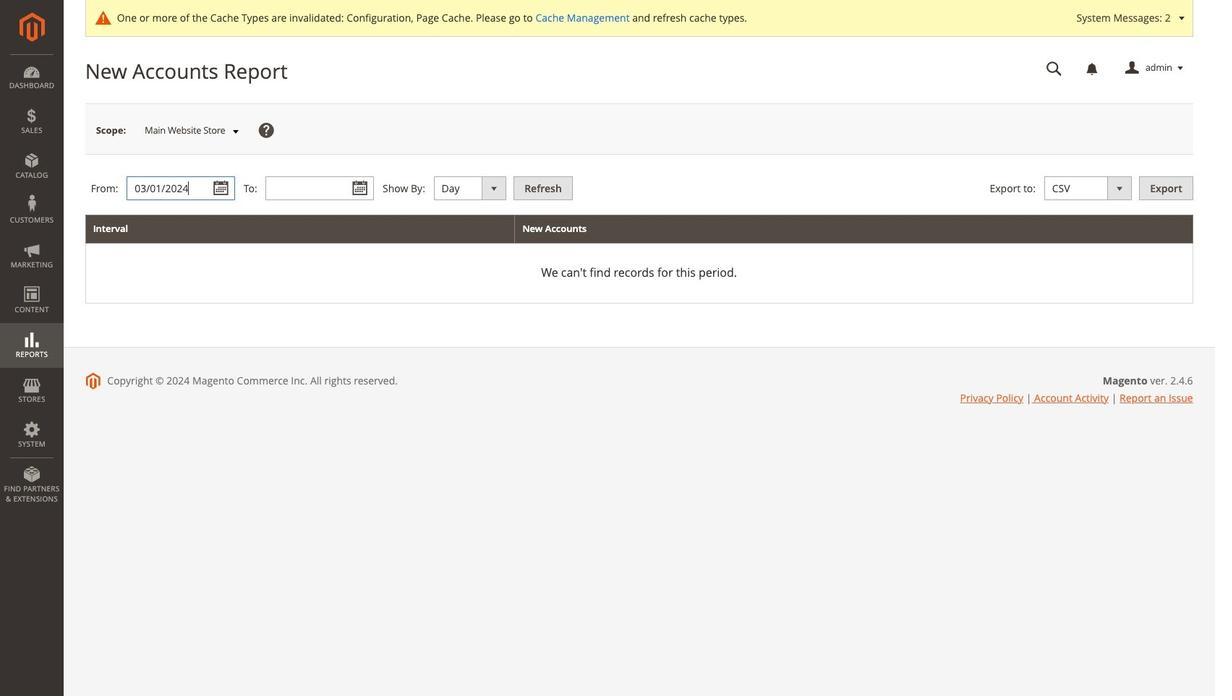 Task type: locate. For each thing, give the bounding box(es) containing it.
None text field
[[266, 177, 374, 201]]

magento admin panel image
[[19, 12, 45, 42]]

menu bar
[[0, 54, 64, 512]]

None text field
[[1037, 56, 1073, 81], [127, 177, 235, 201], [1037, 56, 1073, 81], [127, 177, 235, 201]]



